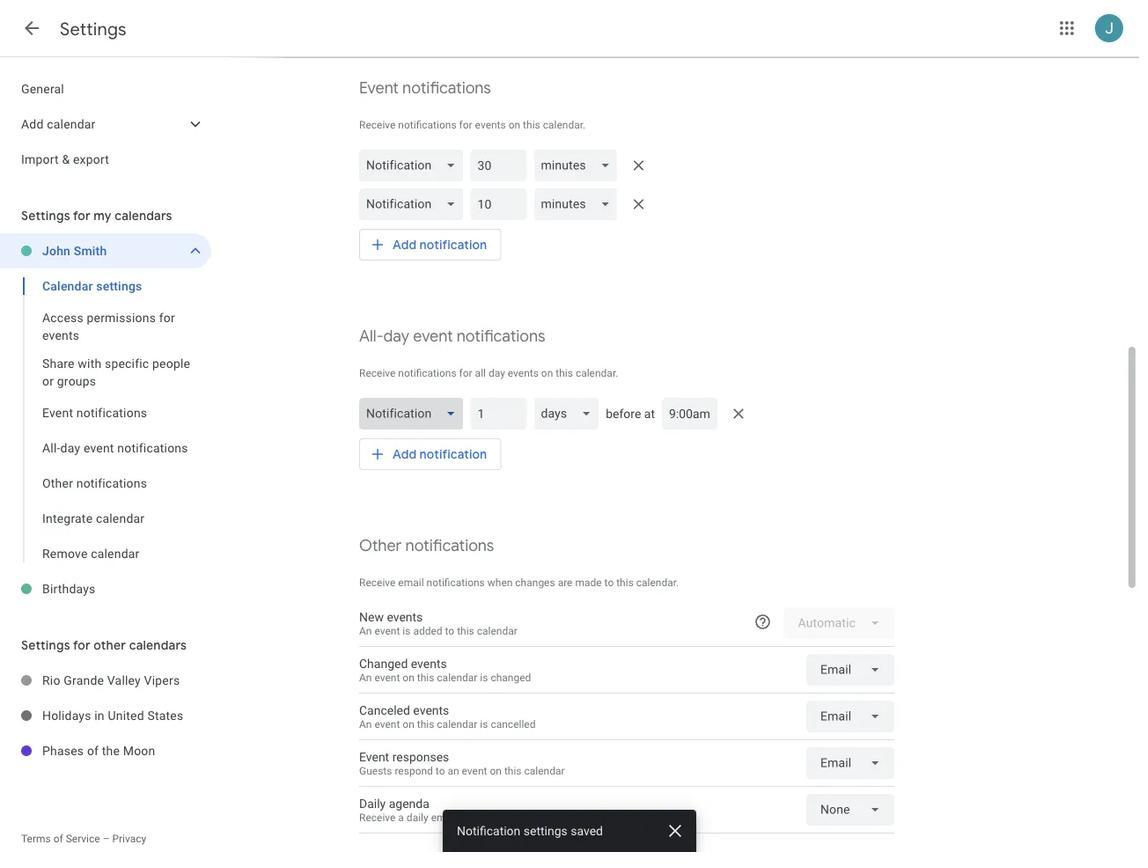 Task type: locate. For each thing, give the bounding box(es) containing it.
event right an
[[462, 765, 487, 777]]

made
[[575, 577, 602, 589]]

other up new
[[359, 536, 402, 556]]

this inside new events an event is added to this calendar
[[457, 625, 474, 637]]

&
[[62, 152, 70, 166]]

settings for other calendars
[[21, 638, 187, 653]]

1 vertical spatial calendars
[[129, 638, 187, 653]]

0 vertical spatial other notifications
[[42, 476, 147, 490]]

email right daily
[[431, 811, 457, 824]]

event inside event responses guests respond to an event on this calendar
[[462, 765, 487, 777]]

the up notification
[[482, 811, 497, 824]]

2 vertical spatial day
[[60, 441, 80, 455]]

1 receive from the top
[[359, 119, 396, 131]]

2 vertical spatial calendar.
[[636, 577, 679, 589]]

guests
[[359, 765, 392, 777]]

0 vertical spatial other
[[42, 476, 73, 490]]

all-
[[359, 326, 384, 346], [42, 441, 60, 455]]

for
[[459, 119, 473, 131], [73, 208, 90, 224], [159, 310, 175, 325], [459, 367, 473, 380], [73, 638, 90, 653], [537, 811, 550, 824]]

1 vertical spatial an
[[359, 671, 372, 684]]

0 vertical spatial with
[[78, 356, 102, 371]]

event notifications inside group
[[42, 405, 147, 420]]

on inside event responses guests respond to an event on this calendar
[[490, 765, 502, 777]]

before
[[606, 406, 641, 421]]

integrate calendar
[[42, 511, 145, 526]]

of for terms
[[53, 833, 63, 845]]

2 horizontal spatial day
[[489, 367, 505, 380]]

import
[[21, 152, 59, 166]]

terms of service link
[[21, 833, 100, 845]]

is left the 'added'
[[403, 625, 411, 637]]

2 an from the top
[[359, 671, 372, 684]]

1 vertical spatial with
[[459, 811, 479, 824]]

settings right go back icon
[[60, 18, 127, 40]]

2 add notification button from the top
[[359, 433, 501, 475]]

agenda
[[389, 797, 430, 811], [499, 811, 534, 824]]

1 horizontal spatial with
[[459, 811, 479, 824]]

event inside canceled events an event on this calendar is cancelled
[[375, 718, 400, 730]]

1 vertical spatial the
[[482, 811, 497, 824]]

1 vertical spatial to
[[445, 625, 455, 637]]

of right phases
[[87, 744, 99, 758]]

to right made
[[605, 577, 614, 589]]

1 notification from the top
[[420, 237, 487, 253]]

privacy
[[112, 833, 146, 845]]

with inside daily agenda receive a daily email with the agenda for this calendar
[[459, 811, 479, 824]]

new
[[359, 610, 384, 625]]

events inside new events an event is added to this calendar
[[387, 610, 423, 625]]

0 vertical spatial notification
[[420, 237, 487, 253]]

1 horizontal spatial other notifications
[[359, 536, 494, 556]]

event notifications down groups
[[42, 405, 147, 420]]

minutes in advance for notification number field inside "30 minutes before" element
[[478, 150, 520, 181]]

agenda up notification settings saved
[[499, 811, 534, 824]]

other up the integrate
[[42, 476, 73, 490]]

calendars for settings for other calendars
[[129, 638, 187, 653]]

birthdays
[[42, 582, 96, 596]]

integrate
[[42, 511, 93, 526]]

1 vertical spatial add notification button
[[359, 433, 501, 475]]

1 vertical spatial minutes in advance for notification number field
[[478, 188, 520, 220]]

0 horizontal spatial all-
[[42, 441, 60, 455]]

notification
[[420, 237, 487, 253], [420, 446, 487, 462]]

None field
[[359, 150, 471, 181], [534, 150, 625, 181], [359, 188, 471, 220], [534, 188, 625, 220], [359, 398, 471, 430], [534, 398, 606, 430], [807, 654, 895, 686], [807, 701, 895, 733], [807, 748, 895, 779], [807, 794, 895, 826], [359, 150, 471, 181], [534, 150, 625, 181], [359, 188, 471, 220], [534, 188, 625, 220], [359, 398, 471, 430], [534, 398, 606, 430], [807, 654, 895, 686], [807, 701, 895, 733], [807, 748, 895, 779], [807, 794, 895, 826]]

0 vertical spatial add notification
[[393, 237, 487, 253]]

1 minutes in advance for notification number field from the top
[[478, 150, 520, 181]]

with up notification
[[459, 811, 479, 824]]

2 receive from the top
[[359, 367, 396, 380]]

is
[[403, 625, 411, 637], [480, 671, 488, 684], [480, 718, 488, 730]]

this
[[523, 119, 540, 131], [556, 367, 573, 380], [617, 577, 634, 589], [457, 625, 474, 637], [417, 671, 434, 684], [417, 718, 434, 730], [504, 765, 522, 777], [553, 811, 570, 824]]

0 vertical spatial the
[[102, 744, 120, 758]]

2 add notification from the top
[[393, 446, 487, 462]]

terms of service – privacy
[[21, 833, 146, 845]]

other notifications up new events an event is added to this calendar
[[359, 536, 494, 556]]

event
[[359, 78, 399, 98], [42, 405, 73, 420], [359, 750, 389, 765]]

0 horizontal spatial with
[[78, 356, 102, 371]]

email
[[398, 577, 424, 589], [431, 811, 457, 824]]

0 horizontal spatial day
[[60, 441, 80, 455]]

1 vertical spatial add notification
[[393, 446, 487, 462]]

events
[[475, 119, 506, 131], [42, 328, 79, 343], [508, 367, 539, 380], [387, 610, 423, 625], [411, 657, 447, 671], [413, 703, 449, 718]]

receive inside daily agenda receive a daily email with the agenda for this calendar
[[359, 811, 396, 824]]

calendar
[[47, 117, 96, 131], [96, 511, 145, 526], [91, 546, 140, 561], [477, 625, 518, 637], [437, 671, 478, 684], [437, 718, 478, 730], [524, 765, 565, 777], [573, 811, 613, 824]]

add notification for notifications
[[393, 237, 487, 253]]

event down groups
[[84, 441, 114, 455]]

1 horizontal spatial email
[[431, 811, 457, 824]]

0 vertical spatial email
[[398, 577, 424, 589]]

the left moon
[[102, 744, 120, 758]]

when
[[488, 577, 513, 589]]

2 vertical spatial to
[[436, 765, 445, 777]]

all-day event notifications
[[359, 326, 545, 346], [42, 441, 188, 455]]

0 vertical spatial calendars
[[115, 208, 172, 224]]

settings for settings for my calendars
[[21, 208, 70, 224]]

calendar.
[[543, 119, 586, 131], [576, 367, 618, 380], [636, 577, 679, 589]]

add for all-
[[393, 446, 417, 462]]

1 vertical spatial notification
[[420, 446, 487, 462]]

4 receive from the top
[[359, 811, 396, 824]]

1 vertical spatial all-
[[42, 441, 60, 455]]

event
[[413, 326, 453, 346], [84, 441, 114, 455], [375, 625, 400, 637], [375, 671, 400, 684], [375, 718, 400, 730], [462, 765, 487, 777]]

an inside changed events an event on this calendar is changed
[[359, 671, 372, 684]]

is left cancelled
[[480, 718, 488, 730]]

rio grande valley vipers link
[[42, 663, 211, 698]]

to inside event responses guests respond to an event on this calendar
[[436, 765, 445, 777]]

0 vertical spatial all-
[[359, 326, 384, 346]]

an up guests
[[359, 718, 372, 730]]

settings up john
[[21, 208, 70, 224]]

smith
[[74, 243, 107, 258]]

event up canceled
[[375, 671, 400, 684]]

0 vertical spatial add
[[21, 117, 44, 131]]

1 horizontal spatial other
[[359, 536, 402, 556]]

0 vertical spatial an
[[359, 625, 372, 637]]

import & export
[[21, 152, 109, 166]]

1 vertical spatial all-day event notifications
[[42, 441, 188, 455]]

calendar. up "30 minutes before" element
[[543, 119, 586, 131]]

the inside daily agenda receive a daily email with the agenda for this calendar
[[482, 811, 497, 824]]

all-day event notifications up all
[[359, 326, 545, 346]]

before at
[[606, 406, 655, 421]]

is inside canceled events an event on this calendar is cancelled
[[480, 718, 488, 730]]

this inside canceled events an event on this calendar is cancelled
[[417, 718, 434, 730]]

an inside canceled events an event on this calendar is cancelled
[[359, 718, 372, 730]]

calendar up canceled events an event on this calendar is cancelled
[[437, 671, 478, 684]]

tree containing general
[[0, 71, 211, 177]]

event inside settings for my calendars 'tree'
[[84, 441, 114, 455]]

settings left 'saved'
[[524, 824, 568, 838]]

email up new events an event is added to this calendar
[[398, 577, 424, 589]]

1 an from the top
[[359, 625, 372, 637]]

1 horizontal spatial settings
[[524, 824, 568, 838]]

moon
[[123, 744, 155, 758]]

the
[[102, 744, 120, 758], [482, 811, 497, 824]]

0 vertical spatial day
[[384, 326, 409, 346]]

3 an from the top
[[359, 718, 372, 730]]

other notifications inside group
[[42, 476, 147, 490]]

group
[[0, 269, 211, 571]]

1 vertical spatial day
[[489, 367, 505, 380]]

added
[[413, 625, 443, 637]]

of right the terms
[[53, 833, 63, 845]]

1 vertical spatial email
[[431, 811, 457, 824]]

daily agenda receive a daily email with the agenda for this calendar
[[359, 797, 613, 824]]

on inside canceled events an event on this calendar is cancelled
[[403, 718, 415, 730]]

0 vertical spatial of
[[87, 744, 99, 758]]

calendar up 'saved'
[[573, 811, 613, 824]]

are
[[558, 577, 573, 589]]

for inside daily agenda receive a daily email with the agenda for this calendar
[[537, 811, 550, 824]]

1 horizontal spatial all-
[[359, 326, 384, 346]]

1 vertical spatial event notifications
[[42, 405, 147, 420]]

settings inside group
[[96, 279, 142, 293]]

2 vertical spatial is
[[480, 718, 488, 730]]

add notification for day
[[393, 446, 487, 462]]

0 vertical spatial calendar.
[[543, 119, 586, 131]]

phases of the moon tree item
[[0, 733, 211, 769]]

2 minutes in advance for notification number field from the top
[[478, 188, 520, 220]]

all- inside group
[[42, 441, 60, 455]]

add notification
[[393, 237, 487, 253], [393, 446, 487, 462]]

notification settings saved
[[457, 824, 603, 838]]

is left changed
[[480, 671, 488, 684]]

receive notifications for all day events on this calendar.
[[359, 367, 618, 380]]

0 vertical spatial settings
[[60, 18, 127, 40]]

0 vertical spatial settings
[[96, 279, 142, 293]]

states
[[147, 708, 183, 723]]

on inside changed events an event on this calendar is changed
[[403, 671, 415, 684]]

30 minutes before element
[[359, 146, 895, 185]]

2 vertical spatial event
[[359, 750, 389, 765]]

an up 'changed'
[[359, 625, 372, 637]]

rio
[[42, 673, 60, 688]]

group containing calendar settings
[[0, 269, 211, 571]]

tree
[[0, 71, 211, 177]]

0 vertical spatial is
[[403, 625, 411, 637]]

settings up rio
[[21, 638, 70, 653]]

settings heading
[[60, 18, 127, 40]]

all-day event notifications up integrate calendar
[[42, 441, 188, 455]]

0 horizontal spatial all-day event notifications
[[42, 441, 188, 455]]

1 horizontal spatial event notifications
[[359, 78, 491, 98]]

go back image
[[21, 18, 42, 39]]

0 horizontal spatial other
[[42, 476, 73, 490]]

an up canceled
[[359, 671, 372, 684]]

3 receive from the top
[[359, 577, 396, 589]]

all-day event notifications inside settings for my calendars 'tree'
[[42, 441, 188, 455]]

receive
[[359, 119, 396, 131], [359, 367, 396, 380], [359, 577, 396, 589], [359, 811, 396, 824]]

day
[[384, 326, 409, 346], [489, 367, 505, 380], [60, 441, 80, 455]]

calendar down cancelled
[[524, 765, 565, 777]]

changed events an event on this calendar is changed
[[359, 657, 531, 684]]

1 vertical spatial event
[[42, 405, 73, 420]]

on
[[509, 119, 521, 131], [541, 367, 553, 380], [403, 671, 415, 684], [403, 718, 415, 730], [490, 765, 502, 777]]

1 vertical spatial add
[[393, 237, 417, 253]]

Minutes in advance for notification number field
[[478, 150, 520, 181], [478, 188, 520, 220]]

2 vertical spatial an
[[359, 718, 372, 730]]

events inside changed events an event on this calendar is changed
[[411, 657, 447, 671]]

10 minutes before element
[[359, 185, 895, 224]]

1 vertical spatial is
[[480, 671, 488, 684]]

united
[[108, 708, 144, 723]]

calendar. up before
[[576, 367, 618, 380]]

service
[[66, 833, 100, 845]]

calendars right my
[[115, 208, 172, 224]]

settings
[[96, 279, 142, 293], [524, 824, 568, 838]]

0 horizontal spatial settings
[[96, 279, 142, 293]]

john
[[42, 243, 71, 258]]

1 horizontal spatial of
[[87, 744, 99, 758]]

0 horizontal spatial event notifications
[[42, 405, 147, 420]]

1 horizontal spatial the
[[482, 811, 497, 824]]

settings for my calendars tree
[[0, 233, 211, 607]]

other
[[94, 638, 126, 653]]

a
[[398, 811, 404, 824]]

to
[[605, 577, 614, 589], [445, 625, 455, 637], [436, 765, 445, 777]]

calendars up vipers
[[129, 638, 187, 653]]

changed
[[491, 671, 531, 684]]

0 vertical spatial minutes in advance for notification number field
[[478, 150, 520, 181]]

1 horizontal spatial all-day event notifications
[[359, 326, 545, 346]]

event notifications up the receive notifications for events on this calendar.
[[359, 78, 491, 98]]

calendar down when
[[477, 625, 518, 637]]

0 horizontal spatial agenda
[[389, 797, 430, 811]]

other notifications
[[42, 476, 147, 490], [359, 536, 494, 556]]

with
[[78, 356, 102, 371], [459, 811, 479, 824]]

this inside daily agenda receive a daily email with the agenda for this calendar
[[553, 811, 570, 824]]

0 horizontal spatial other notifications
[[42, 476, 147, 490]]

responses
[[392, 750, 449, 765]]

0 vertical spatial all-day event notifications
[[359, 326, 545, 346]]

add notification button
[[359, 224, 501, 266], [359, 433, 501, 475]]

1 vertical spatial of
[[53, 833, 63, 845]]

event up responses
[[375, 718, 400, 730]]

2 notification from the top
[[420, 446, 487, 462]]

add
[[21, 117, 44, 131], [393, 237, 417, 253], [393, 446, 417, 462]]

to left an
[[436, 765, 445, 777]]

settings
[[60, 18, 127, 40], [21, 208, 70, 224], [21, 638, 70, 653]]

of inside tree item
[[87, 744, 99, 758]]

event up 'changed'
[[375, 625, 400, 637]]

other
[[42, 476, 73, 490], [359, 536, 402, 556]]

1 vertical spatial settings
[[21, 208, 70, 224]]

rio grande valley vipers
[[42, 673, 180, 688]]

an inside new events an event is added to this calendar
[[359, 625, 372, 637]]

1 add notification button from the top
[[359, 224, 501, 266]]

privacy link
[[112, 833, 146, 845]]

export
[[73, 152, 109, 166]]

calendar up event responses guests respond to an event on this calendar
[[437, 718, 478, 730]]

2 vertical spatial add
[[393, 446, 417, 462]]

0 horizontal spatial email
[[398, 577, 424, 589]]

for inside access permissions for events
[[159, 310, 175, 325]]

calendar up &
[[47, 117, 96, 131]]

1 vertical spatial other notifications
[[359, 536, 494, 556]]

to right the 'added'
[[445, 625, 455, 637]]

an
[[359, 625, 372, 637], [359, 671, 372, 684], [359, 718, 372, 730]]

on for changed
[[403, 671, 415, 684]]

of
[[87, 744, 99, 758], [53, 833, 63, 845]]

on for receive
[[509, 119, 521, 131]]

new events an event is added to this calendar
[[359, 610, 518, 637]]

Time of day text field
[[669, 405, 711, 423]]

1 vertical spatial settings
[[524, 824, 568, 838]]

event notifications
[[359, 78, 491, 98], [42, 405, 147, 420]]

settings for settings
[[60, 18, 127, 40]]

respond
[[395, 765, 433, 777]]

calendar. right made
[[636, 577, 679, 589]]

0 horizontal spatial the
[[102, 744, 120, 758]]

with up groups
[[78, 356, 102, 371]]

minutes in advance for notification number field inside 10 minutes before element
[[478, 188, 520, 220]]

1 add notification from the top
[[393, 237, 487, 253]]

agenda down respond on the left bottom of the page
[[389, 797, 430, 811]]

settings up the permissions
[[96, 279, 142, 293]]

the day before at 9am element
[[359, 394, 895, 433]]

0 horizontal spatial of
[[53, 833, 63, 845]]

other notifications up integrate calendar
[[42, 476, 147, 490]]

0 vertical spatial add notification button
[[359, 224, 501, 266]]

is inside changed events an event on this calendar is changed
[[480, 671, 488, 684]]

the inside tree item
[[102, 744, 120, 758]]

2 vertical spatial settings
[[21, 638, 70, 653]]



Task type: vqa. For each thing, say whether or not it's contained in the screenshot.
"settings"
yes



Task type: describe. For each thing, give the bounding box(es) containing it.
daily
[[359, 797, 386, 811]]

settings for other calendars tree
[[0, 663, 211, 769]]

receive notifications for events on this calendar.
[[359, 119, 586, 131]]

of for phases
[[87, 744, 99, 758]]

people
[[152, 356, 190, 371]]

changed
[[359, 657, 408, 671]]

calendar inside new events an event is added to this calendar
[[477, 625, 518, 637]]

notifications element
[[359, 146, 895, 224]]

calendar inside daily agenda receive a daily email with the agenda for this calendar
[[573, 811, 613, 824]]

an for new events
[[359, 625, 372, 637]]

permissions
[[87, 310, 156, 325]]

this inside event responses guests respond to an event on this calendar
[[504, 765, 522, 777]]

settings for settings for other calendars
[[21, 638, 70, 653]]

share with specific people or groups
[[42, 356, 190, 388]]

1 horizontal spatial agenda
[[499, 811, 534, 824]]

access
[[42, 310, 84, 325]]

event responses guests respond to an event on this calendar
[[359, 750, 565, 777]]

settings for calendar
[[96, 279, 142, 293]]

john smith tree item
[[0, 233, 211, 269]]

event inside new events an event is added to this calendar
[[375, 625, 400, 637]]

calendar inside changed events an event on this calendar is changed
[[437, 671, 478, 684]]

saved
[[571, 824, 603, 838]]

calendar up remove calendar
[[96, 511, 145, 526]]

Days in advance for notification number field
[[478, 398, 520, 430]]

event inside event responses guests respond to an event on this calendar
[[359, 750, 389, 765]]

notification for day
[[420, 446, 487, 462]]

to inside new events an event is added to this calendar
[[445, 625, 455, 637]]

minutes in advance for notification number field for "30 minutes before" element
[[478, 150, 520, 181]]

calendar settings
[[42, 279, 142, 293]]

settings for notification
[[524, 824, 568, 838]]

0 vertical spatial event notifications
[[359, 78, 491, 98]]

daily
[[407, 811, 429, 824]]

event inside group
[[42, 405, 73, 420]]

notification for notifications
[[420, 237, 487, 253]]

settings for my calendars
[[21, 208, 172, 224]]

an for canceled events
[[359, 718, 372, 730]]

is inside new events an event is added to this calendar
[[403, 625, 411, 637]]

vipers
[[144, 673, 180, 688]]

rio grande valley vipers tree item
[[0, 663, 211, 698]]

my
[[94, 208, 112, 224]]

calendars for settings for my calendars
[[115, 208, 172, 224]]

at
[[644, 406, 655, 421]]

calendar up birthdays tree item
[[91, 546, 140, 561]]

holidays
[[42, 708, 91, 723]]

canceled
[[359, 703, 410, 718]]

add notification button for notifications
[[359, 224, 501, 266]]

day inside group
[[60, 441, 80, 455]]

email inside daily agenda receive a daily email with the agenda for this calendar
[[431, 811, 457, 824]]

groups
[[57, 374, 96, 388]]

calendar inside canceled events an event on this calendar is cancelled
[[437, 718, 478, 730]]

receive for all-
[[359, 367, 396, 380]]

specific
[[105, 356, 149, 371]]

all
[[475, 367, 486, 380]]

an
[[448, 765, 459, 777]]

receive for event
[[359, 119, 396, 131]]

remove calendar
[[42, 546, 140, 561]]

–
[[103, 833, 110, 845]]

receive email notifications when changes are made to this calendar.
[[359, 577, 679, 589]]

is for canceled events
[[480, 718, 488, 730]]

john smith
[[42, 243, 107, 258]]

phases of the moon link
[[42, 733, 211, 769]]

holidays in united states
[[42, 708, 183, 723]]

1 vertical spatial other
[[359, 536, 402, 556]]

calendar
[[42, 279, 93, 293]]

cancelled
[[491, 718, 536, 730]]

receive for other
[[359, 577, 396, 589]]

an for changed events
[[359, 671, 372, 684]]

events inside access permissions for events
[[42, 328, 79, 343]]

birthdays tree item
[[0, 571, 211, 607]]

on for canceled
[[403, 718, 415, 730]]

birthdays link
[[42, 571, 211, 607]]

is for changed events
[[480, 671, 488, 684]]

phases
[[42, 744, 84, 758]]

phases of the moon
[[42, 744, 155, 758]]

remove
[[42, 546, 88, 561]]

notification
[[457, 824, 521, 838]]

or
[[42, 374, 54, 388]]

share
[[42, 356, 75, 371]]

event inside changed events an event on this calendar is changed
[[375, 671, 400, 684]]

calendar inside event responses guests respond to an event on this calendar
[[524, 765, 565, 777]]

changes
[[515, 577, 555, 589]]

other inside settings for my calendars 'tree'
[[42, 476, 73, 490]]

1 vertical spatial calendar.
[[576, 367, 618, 380]]

this inside changed events an event on this calendar is changed
[[417, 671, 434, 684]]

minutes in advance for notification number field for 10 minutes before element
[[478, 188, 520, 220]]

add for event
[[393, 237, 417, 253]]

add inside tree
[[21, 117, 44, 131]]

holidays in united states tree item
[[0, 698, 211, 733]]

access permissions for events
[[42, 310, 175, 343]]

add notification button for day
[[359, 433, 501, 475]]

0 vertical spatial to
[[605, 577, 614, 589]]

add calendar
[[21, 117, 96, 131]]

general
[[21, 81, 64, 96]]

canceled events an event on this calendar is cancelled
[[359, 703, 536, 730]]

with inside share with specific people or groups
[[78, 356, 102, 371]]

terms
[[21, 833, 51, 845]]

holidays in united states link
[[42, 698, 211, 733]]

0 vertical spatial event
[[359, 78, 399, 98]]

1 horizontal spatial day
[[384, 326, 409, 346]]

events inside canceled events an event on this calendar is cancelled
[[413, 703, 449, 718]]

grande
[[64, 673, 104, 688]]

event up "receive notifications for all day events on this calendar."
[[413, 326, 453, 346]]

calendar inside tree
[[47, 117, 96, 131]]

valley
[[107, 673, 141, 688]]

in
[[94, 708, 105, 723]]



